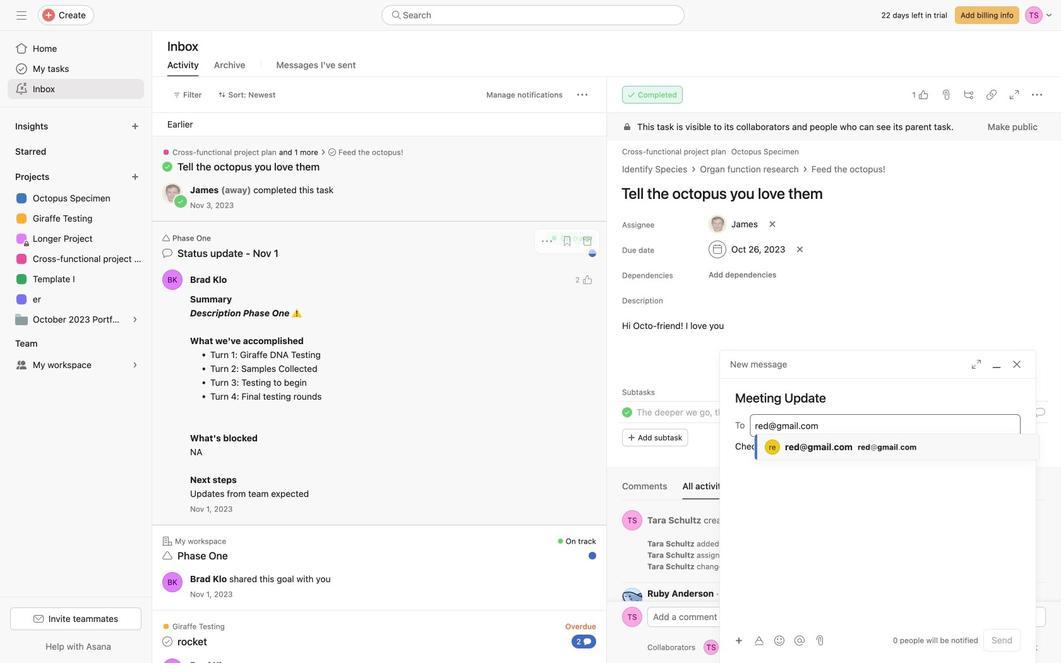 Task type: describe. For each thing, give the bounding box(es) containing it.
Task Name text field
[[637, 406, 806, 420]]

attachments: add a file to this task, tell the octopus you love them image
[[942, 90, 952, 100]]

new project or portfolio image
[[131, 173, 139, 181]]

Type the name of a team, a project, or people text field
[[756, 418, 1014, 434]]

sort: newest image
[[218, 91, 226, 99]]

minimize image
[[992, 360, 1002, 370]]

show options image
[[1034, 590, 1042, 597]]

1 open user profile image from the top
[[623, 511, 643, 531]]

projects element
[[0, 166, 152, 332]]

teams element
[[0, 332, 152, 378]]

1 horizontal spatial add or remove collaborators image
[[740, 640, 755, 655]]

0 vertical spatial open user profile image
[[162, 270, 183, 290]]

emoji image
[[775, 636, 785, 646]]

copy task link image
[[987, 90, 997, 100]]

at mention image
[[795, 636, 805, 646]]

⚠️ image
[[292, 308, 302, 319]]

1 delete story image from the top
[[1038, 540, 1045, 547]]

new insights image
[[131, 123, 139, 130]]

insert an object image
[[736, 637, 743, 645]]

formatting image
[[755, 636, 765, 646]]

remove assignee image
[[769, 221, 777, 228]]

Completed checkbox
[[620, 405, 635, 420]]



Task type: locate. For each thing, give the bounding box(es) containing it.
see details, october 2023 portfolio image
[[131, 316, 139, 324]]

list box
[[382, 5, 685, 25]]

1 vertical spatial open user profile image
[[162, 573, 183, 593]]

2 vertical spatial open user profile image
[[623, 607, 643, 628]]

full screen image
[[1010, 90, 1020, 100]]

2 delete story image from the top
[[1038, 551, 1045, 559]]

0 horizontal spatial add or remove collaborators image
[[704, 640, 719, 655]]

add or remove collaborators image
[[704, 640, 719, 655], [740, 640, 755, 655], [762, 644, 770, 652]]

2 horizontal spatial add or remove collaborators image
[[762, 644, 770, 652]]

more actions for this task image
[[1033, 90, 1043, 100]]

main content
[[607, 113, 1062, 661]]

more actions image
[[578, 90, 588, 100]]

add subtask image
[[964, 90, 975, 100]]

open user profile image
[[623, 511, 643, 531], [623, 588, 643, 609]]

see details, my workspace image
[[131, 362, 139, 369]]

list item
[[607, 401, 1062, 424]]

tab list inside tell the octopus you love them dialog
[[623, 480, 1047, 501]]

close image
[[1012, 360, 1023, 370]]

global element
[[0, 31, 152, 107]]

tab list
[[623, 480, 1047, 501]]

1 vertical spatial delete story image
[[1038, 551, 1045, 559]]

toolbar
[[731, 632, 811, 650]]

1 vertical spatial open user profile image
[[623, 588, 643, 609]]

tell the octopus you love them dialog
[[607, 77, 1062, 664]]

leftcount image
[[584, 638, 592, 646]]

delete story image
[[1038, 540, 1045, 547], [1038, 551, 1045, 559]]

0 comments. click to go to subtask details and comments image
[[1036, 408, 1046, 418]]

2 open user profile image from the top
[[623, 588, 643, 609]]

dialog
[[720, 351, 1036, 664]]

clear due date image
[[797, 246, 804, 253]]

Add subject text field
[[720, 389, 1036, 407]]

delete story image
[[1038, 562, 1045, 570]]

0 vertical spatial open user profile image
[[623, 511, 643, 531]]

hide sidebar image
[[16, 10, 27, 20]]

1 like. click to like this task image
[[919, 90, 929, 100]]

2 likes. click to like this task image
[[583, 275, 593, 285]]

Task Name text field
[[614, 179, 1047, 208]]

status update icon image
[[162, 248, 173, 258]]

completed image
[[620, 405, 635, 420]]

open user profile image
[[162, 270, 183, 290], [162, 573, 183, 593], [623, 607, 643, 628]]

expand popout to full screen image
[[972, 360, 982, 370]]

add to bookmarks image
[[562, 236, 573, 246]]

archive notification image
[[583, 236, 593, 246]]

0 vertical spatial delete story image
[[1038, 540, 1045, 547]]



Task type: vqa. For each thing, say whether or not it's contained in the screenshot.
formatting icon
yes



